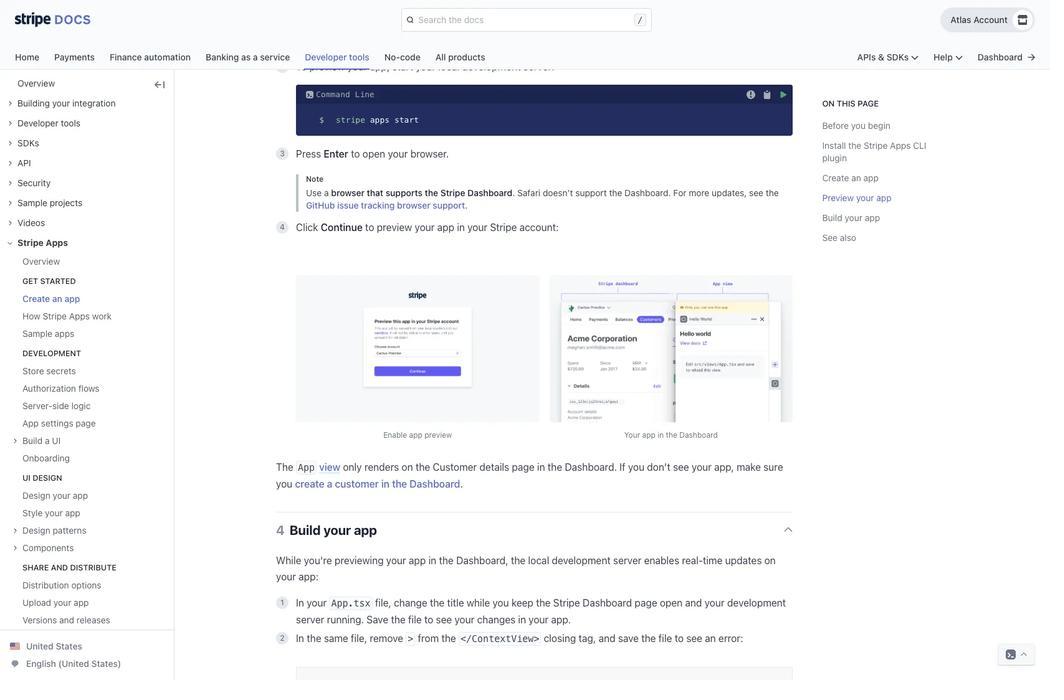 Task type: describe. For each thing, give the bounding box(es) containing it.
issue
[[337, 200, 359, 211]]

apps inside how stripe apps work link
[[69, 311, 90, 322]]

click to collapse the sidebar and hide the navigation image
[[155, 80, 165, 90]]

preview
[[823, 193, 855, 203]]

0 horizontal spatial build your app link
[[276, 514, 793, 546]]

stripe inside note use a browser that supports the stripe dashboard . safari doesn't support the dashboard. for more updates, see the github issue tracking browser support .
[[441, 188, 465, 198]]

server inside while you're previewing your app in the dashboard, the local development server enables real-time updates on your app:
[[614, 556, 642, 567]]

1 vertical spatial .
[[465, 200, 468, 211]]

0 vertical spatial create
[[823, 173, 850, 183]]

1 vertical spatial ui
[[22, 474, 31, 483]]

before you begin link
[[823, 120, 891, 131]]

1 vertical spatial create
[[22, 294, 50, 304]]

1 horizontal spatial support
[[576, 188, 607, 198]]

your
[[625, 431, 641, 441]]

help button
[[934, 51, 963, 64]]

1 vertical spatial developer tools link
[[7, 117, 81, 130]]

screenshot of enabling preview mode image
[[296, 276, 540, 423]]

and down upload your app
[[59, 615, 74, 626]]

app settings page
[[22, 418, 96, 429]]

2 vertical spatial build
[[290, 523, 321, 538]]

server-side logic
[[22, 401, 91, 412]]

safari
[[518, 188, 541, 198]]

to inside 'in the same file, remove > from the </contextview> closing tag, and save the file to see an error:'
[[675, 634, 684, 645]]

1 horizontal spatial developer tools link
[[305, 49, 385, 70]]

flows
[[78, 384, 100, 394]]

banking
[[206, 52, 239, 62]]

apis & sdks
[[858, 52, 909, 62]]

sample for sample apps
[[22, 329, 52, 339]]

store secrets
[[22, 366, 76, 377]]

you right the if
[[628, 462, 645, 474]]

style your app
[[22, 508, 80, 519]]

authorization flows link
[[12, 383, 100, 395]]

versions and releases link
[[12, 615, 110, 627]]

get
[[22, 277, 38, 286]]

stripe left account:
[[490, 222, 517, 233]]

as
[[241, 52, 251, 62]]

1 vertical spatial start
[[395, 115, 419, 125]]

onboarding
[[22, 453, 70, 464]]

account:
[[520, 222, 559, 233]]

united states button
[[10, 641, 82, 654]]

2 vertical spatial preview
[[425, 431, 452, 441]]

secrets
[[46, 366, 76, 377]]

design for design patterns
[[22, 526, 50, 536]]

for
[[674, 188, 687, 198]]

finance automation link
[[110, 49, 206, 70]]

local inside while you're previewing your app in the dashboard, the local development server enables real-time updates on your app:
[[528, 556, 550, 567]]

change
[[394, 598, 428, 610]]

the right keep at the bottom
[[536, 598, 551, 610]]

distribution options link
[[12, 580, 101, 592]]

stripe inside install the stripe apps cli plugin
[[865, 140, 889, 151]]

browser that supports the stripe dashboard link
[[331, 188, 513, 198]]

in for in the same file, remove > from the </contextview> closing tag, and save the file to see an error:
[[296, 634, 304, 645]]

stripe apps
[[17, 238, 68, 248]]

dropdown closed image for design patterns
[[12, 529, 17, 534]]

create a customer in the dashboard link
[[295, 479, 460, 490]]

an inside 'in the same file, remove > from the </contextview> closing tag, and save the file to see an error:'
[[705, 634, 716, 645]]

no-code link
[[385, 49, 436, 70]]

file inside 'in the same file, remove > from the </contextview> closing tag, and save the file to see an error:'
[[659, 634, 672, 645]]

sdks inside button
[[887, 52, 909, 62]]

customer
[[433, 462, 477, 474]]

no-code
[[385, 52, 421, 62]]

style your app link
[[12, 508, 80, 520]]

share
[[22, 564, 49, 573]]

0 horizontal spatial tools
[[61, 118, 81, 128]]

app inside 'the app view'
[[298, 463, 315, 474]]

app.tsx
[[331, 599, 371, 610]]

install the stripe apps cli plugin link
[[823, 140, 927, 163]]

side
[[52, 401, 69, 412]]

home link
[[15, 49, 54, 70]]

settings
[[41, 418, 73, 429]]

your inside in your app.tsx
[[307, 598, 327, 610]]

design your app
[[22, 491, 88, 501]]

design patterns link
[[12, 525, 86, 538]]

0 horizontal spatial build your app
[[290, 523, 377, 538]]

banking as a service link
[[206, 49, 305, 70]]

the right details
[[548, 462, 563, 474]]

see inside note use a browser that supports the stripe dashboard . safari doesn't support the dashboard. for more updates, see the github issue tracking browser support .
[[750, 188, 764, 198]]

integration
[[72, 98, 116, 109]]

0 horizontal spatial local
[[439, 61, 460, 72]]

dashboard. inside only renders on the customer details page in the dashboard. if you don't see your app, make sure you
[[565, 462, 617, 474]]

from
[[418, 634, 439, 645]]

dashboard. inside note use a browser that supports the stripe dashboard . safari doesn't support the dashboard. for more updates, see the github issue tracking browser support .
[[625, 188, 671, 198]]

doesn't
[[543, 188, 573, 198]]

app settings page link
[[12, 418, 96, 430]]

enter
[[324, 148, 348, 160]]

atlas
[[951, 14, 972, 25]]

1 horizontal spatial build your app link
[[823, 213, 881, 223]]

while
[[467, 598, 490, 610]]

store
[[22, 366, 44, 377]]

how stripe apps work link
[[12, 311, 112, 323]]

payments link
[[54, 49, 110, 70]]

see inside only renders on the customer details page in the dashboard. if you don't see your app, make sure you
[[674, 462, 690, 474]]

app up patterns
[[65, 508, 80, 519]]

the right from
[[442, 634, 456, 645]]

0 vertical spatial development
[[462, 61, 521, 72]]

apis & sdks button
[[858, 51, 919, 64]]

to inside file, change the title while you keep the stripe dashboard page open and your development server running. save the file to see your changes in your app.
[[425, 615, 434, 626]]

an image of the stripe logo image
[[15, 12, 90, 27]]

the right dashboard,
[[511, 556, 526, 567]]

</contextview>
[[461, 634, 540, 646]]

tab list containing home
[[15, 49, 486, 70]]

press
[[296, 148, 321, 160]]

dropdown closed image for security
[[7, 181, 12, 186]]

stripe apps start
[[336, 115, 419, 125]]

enable
[[384, 431, 407, 441]]

banking as a service
[[206, 52, 290, 62]]

the right save at the bottom of page
[[391, 615, 406, 626]]

click continue to preview your app in your stripe account:
[[296, 222, 559, 233]]

the left customer
[[416, 462, 430, 474]]

in inside while you're previewing your app in the dashboard, the local development server enables real-time updates on your app:
[[429, 556, 437, 567]]

dropdown closed image for developer tools
[[7, 121, 12, 126]]

and inside file, change the title while you keep the stripe dashboard page open and your development server running. save the file to see your changes in your app.
[[686, 598, 702, 610]]

app inside while you're previewing your app in the dashboard, the local development server enables real-time updates on your app:
[[409, 556, 426, 567]]

development
[[22, 349, 81, 359]]

apps inside install the stripe apps cli plugin
[[891, 140, 912, 151]]

0 horizontal spatial app
[[22, 418, 39, 429]]

while
[[276, 556, 301, 567]]

api link
[[7, 157, 31, 170]]

developer inside tab list
[[305, 52, 347, 62]]

file, inside 'in the same file, remove > from the </contextview> closing tag, and save the file to see an error:'
[[351, 634, 367, 645]]

all products link
[[436, 49, 486, 70]]

the right updates,
[[766, 188, 779, 198]]

united states
[[26, 642, 82, 652]]

dropdown closed image for sdks
[[7, 141, 12, 146]]

create an app link for preview your app link
[[823, 173, 880, 183]]

app down preview your app link
[[866, 213, 881, 223]]

to right enter
[[351, 148, 360, 160]]

the left dashboard,
[[439, 556, 454, 567]]

0 horizontal spatial create an app
[[22, 294, 80, 304]]

payments
[[54, 52, 95, 62]]

dashboard link
[[978, 51, 1023, 64]]

on inside while you're previewing your app in the dashboard, the local development server enables real-time updates on your app:
[[765, 556, 776, 567]]

tag,
[[579, 634, 596, 645]]

apps for stripe
[[370, 115, 390, 125]]

how stripe apps work
[[22, 311, 112, 322]]

to down tracking
[[365, 222, 374, 233]]

updates,
[[712, 188, 747, 198]]

0 horizontal spatial app,
[[370, 61, 390, 72]]

in down 'browser that supports the stripe dashboard' 'link'
[[457, 222, 465, 233]]

dropdown open image
[[7, 241, 12, 246]]

security link
[[7, 177, 51, 190]]

dropdown closed image for components
[[12, 546, 17, 551]]

dashboard inside note use a browser that supports the stripe dashboard . safari doesn't support the dashboard. for more updates, see the github issue tracking browser support .
[[468, 188, 513, 198]]

enables
[[645, 556, 680, 567]]

app up the style your app
[[73, 491, 88, 501]]

1 horizontal spatial preview
[[377, 222, 412, 233]]

united
[[26, 642, 54, 652]]

products
[[448, 52, 486, 62]]

closing
[[544, 634, 576, 645]]

make
[[737, 462, 761, 474]]

you down the the
[[276, 479, 293, 490]]

browser.
[[411, 148, 449, 160]]

page down the logic
[[76, 418, 96, 429]]

onboarding link
[[12, 453, 70, 465]]

>
[[408, 634, 414, 646]]

the right doesn't
[[610, 188, 623, 198]]

sample projects link
[[7, 197, 82, 210]]

build inside build a ui link
[[22, 436, 43, 446]]

running.
[[327, 615, 364, 626]]

the left 'same'
[[307, 634, 322, 645]]

design patterns
[[22, 526, 86, 536]]

english (united states) button
[[10, 659, 121, 671]]

continue
[[321, 222, 363, 233]]

dropdown closed image for build a ui
[[12, 439, 17, 444]]



Task type: vqa. For each thing, say whether or not it's contained in the screenshot.
the top Build your app LINK
yes



Task type: locate. For each thing, give the bounding box(es) containing it.
build your app link up also
[[823, 213, 881, 223]]

0 horizontal spatial open
[[363, 148, 385, 160]]

app down 'browser that supports the stripe dashboard' 'link'
[[438, 222, 455, 233]]

apps left work
[[69, 311, 90, 322]]

0 horizontal spatial create an app link
[[12, 293, 80, 306]]

stripe down begin
[[865, 140, 889, 151]]

1 vertical spatial browser
[[397, 200, 431, 211]]

1 vertical spatial build your app link
[[276, 514, 793, 546]]

0 horizontal spatial browser
[[331, 188, 365, 198]]

1 dropdown closed image from the top
[[7, 121, 12, 126]]

0 horizontal spatial apps
[[46, 238, 68, 248]]

preview up customer
[[425, 431, 452, 441]]

app right the preview
[[877, 193, 892, 203]]

1 in from the top
[[296, 598, 304, 610]]

1 vertical spatial file,
[[351, 634, 367, 645]]

page right this
[[859, 99, 880, 109]]

1 horizontal spatial open
[[660, 598, 683, 610]]

atlas account button
[[941, 7, 1036, 32]]

app, inside only renders on the customer details page in the dashboard. if you don't see your app, make sure you
[[715, 462, 735, 474]]

0 vertical spatial create an app
[[823, 173, 880, 183]]

1 vertical spatial support
[[433, 200, 465, 211]]

design down style
[[22, 526, 50, 536]]

0 horizontal spatial on
[[402, 462, 413, 474]]

stripe down videos
[[17, 238, 44, 248]]

videos
[[17, 218, 45, 228]]

file inside file, change the title while you keep the stripe dashboard page open and your development server running. save the file to see your changes in your app.
[[408, 615, 422, 626]]

sample for sample projects
[[17, 198, 47, 208]]

server-side logic link
[[12, 400, 91, 413]]

no-
[[385, 52, 400, 62]]

3 dropdown closed image from the top
[[7, 201, 12, 206]]

dropdown closed image up videos link
[[7, 201, 12, 206]]

in inside file, change the title while you keep the stripe dashboard page open and your development server running. save the file to see your changes in your app.
[[518, 615, 526, 626]]

2 horizontal spatial preview
[[425, 431, 452, 441]]

work
[[92, 311, 112, 322]]

open down stripe apps start
[[363, 148, 385, 160]]

app
[[22, 418, 39, 429], [298, 463, 315, 474]]

overview link for the bottommost developer tools link
[[7, 77, 55, 90]]

you inside file, change the title while you keep the stripe dashboard page open and your development server running. save the file to see your changes in your app.
[[493, 598, 509, 610]]

if
[[620, 462, 626, 474]]

0 vertical spatial apps
[[891, 140, 912, 151]]

1 horizontal spatial developer tools
[[305, 52, 370, 62]]

sdks link
[[7, 137, 39, 150]]

server inside file, change the title while you keep the stripe dashboard page open and your development server running. save the file to see your changes in your app.
[[296, 615, 325, 626]]

1 vertical spatial in
[[296, 634, 304, 645]]

a inside note use a browser that supports the stripe dashboard . safari doesn't support the dashboard. for more updates, see the github issue tracking browser support .
[[324, 188, 329, 198]]

0 vertical spatial build
[[823, 213, 843, 223]]

sdks up api
[[17, 138, 39, 148]]

open inside file, change the title while you keep the stripe dashboard page open and your development server running. save the file to see your changes in your app.
[[660, 598, 683, 610]]

preview your app
[[823, 193, 892, 203]]

design up style
[[22, 491, 50, 501]]

dropdown closed image inside sdks link
[[7, 141, 12, 146]]

your inside only renders on the customer details page in the dashboard. if you don't see your app, make sure you
[[692, 462, 712, 474]]

dashboard
[[978, 52, 1023, 62], [468, 188, 513, 198], [680, 431, 718, 441], [410, 479, 460, 490], [583, 598, 632, 610]]

the inside install the stripe apps cli plugin
[[849, 140, 862, 151]]

see right updates,
[[750, 188, 764, 198]]

4 dropdown closed image from the top
[[7, 221, 12, 226]]

in down renders
[[382, 479, 390, 490]]

0 vertical spatial ui
[[52, 436, 61, 446]]

server
[[614, 556, 642, 567], [296, 615, 325, 626]]

and up distribution options
[[51, 564, 68, 573]]

app, up line on the left top of page
[[370, 61, 390, 72]]

1 vertical spatial local
[[528, 556, 550, 567]]

same
[[324, 634, 348, 645]]

1 vertical spatial app,
[[715, 462, 735, 474]]

0 vertical spatial developer tools
[[305, 52, 370, 62]]

dropdown closed image for sample projects
[[7, 201, 12, 206]]

1 horizontal spatial app,
[[715, 462, 735, 474]]

and right tag, at the right bottom of the page
[[599, 634, 616, 645]]

authorization flows
[[22, 384, 100, 394]]

1 horizontal spatial file,
[[375, 598, 392, 610]]

1 horizontal spatial apps
[[69, 311, 90, 322]]

ui down app settings page link
[[52, 436, 61, 446]]

page right details
[[512, 462, 535, 474]]

renders
[[365, 462, 399, 474]]

dropdown closed image for building your integration
[[7, 101, 12, 106]]

plugin
[[823, 153, 848, 163]]

distribution
[[22, 581, 69, 591]]

preview down the github issue tracking browser support link
[[377, 222, 412, 233]]

app right your
[[643, 431, 656, 441]]

an left error:
[[705, 634, 716, 645]]

0 horizontal spatial ui
[[22, 474, 31, 483]]

build up onboarding "link"
[[22, 436, 43, 446]]

apps
[[370, 115, 390, 125], [55, 329, 74, 339]]

in inside only renders on the customer details page in the dashboard. if you don't see your app, make sure you
[[537, 462, 545, 474]]

design
[[22, 491, 50, 501], [22, 526, 50, 536]]

a inside build a ui link
[[45, 436, 50, 446]]

the left title at the bottom left of the page
[[430, 598, 445, 610]]

dropdown closed image left api
[[7, 161, 12, 166]]

build your app up the you're
[[290, 523, 377, 538]]

dropdown closed image inside api link
[[7, 161, 12, 166]]

dropdown closed image for api
[[7, 161, 12, 166]]

dashboard inside file, change the title while you keep the stripe dashboard page open and your development server running. save the file to see your changes in your app.
[[583, 598, 632, 610]]

build up the you're
[[290, 523, 321, 538]]

apps for sample
[[55, 329, 74, 339]]

1 vertical spatial design
[[22, 526, 50, 536]]

dropdown closed image inside security link
[[7, 181, 12, 186]]

2 horizontal spatial build
[[823, 213, 843, 223]]

file, right 'same'
[[351, 634, 367, 645]]

a up onboarding
[[45, 436, 50, 446]]

file down change
[[408, 615, 422, 626]]

1 horizontal spatial create an app link
[[823, 173, 880, 183]]

1 vertical spatial development
[[552, 556, 611, 567]]

on right renders
[[402, 462, 413, 474]]

enable app preview
[[384, 431, 452, 441]]

svg image
[[747, 90, 756, 99]]

install the stripe apps cli plugin
[[823, 140, 927, 163]]

you're
[[304, 556, 332, 567]]

preview right to in the left top of the page
[[310, 61, 345, 72]]

dropdown closed image
[[7, 121, 12, 126], [7, 181, 12, 186], [7, 201, 12, 206], [7, 221, 12, 226]]

security
[[17, 178, 51, 188]]

2 vertical spatial apps
[[69, 311, 90, 322]]

app.
[[552, 615, 571, 626]]

previewing
[[335, 556, 384, 567]]

1 horizontal spatial browser
[[397, 200, 431, 211]]

in down keep at the bottom
[[518, 615, 526, 626]]

to
[[296, 61, 307, 72]]

apps down how stripe apps work link
[[55, 329, 74, 339]]

sample apps
[[22, 329, 74, 339]]

create an app link for how stripe apps work link
[[12, 293, 80, 306]]

0 horizontal spatial sdks
[[17, 138, 39, 148]]

1 vertical spatial apps
[[46, 238, 68, 248]]

dropdown closed image inside developer tools link
[[7, 121, 12, 126]]

preview
[[310, 61, 345, 72], [377, 222, 412, 233], [425, 431, 452, 441]]

1 vertical spatial developer tools
[[17, 118, 81, 128]]

0 horizontal spatial create
[[22, 294, 50, 304]]

versions
[[22, 615, 57, 626]]

dropdown closed image left components
[[12, 546, 17, 551]]

store secrets link
[[12, 365, 76, 378]]

a down view
[[327, 479, 333, 490]]

started
[[40, 277, 76, 286]]

see right don't
[[674, 462, 690, 474]]

home
[[15, 52, 39, 62]]

see inside file, change the title while you keep the stripe dashboard page open and your development server running. save the file to see your changes in your app.
[[436, 615, 452, 626]]

dropdown closed image for videos
[[7, 221, 12, 226]]

1 vertical spatial create an app
[[22, 294, 80, 304]]

developer tools inside tab list
[[305, 52, 370, 62]]

dropdown closed image inside components link
[[12, 546, 17, 551]]

building your integration link
[[7, 97, 116, 110]]

the
[[276, 462, 294, 474]]

1 vertical spatial sample
[[22, 329, 52, 339]]

build your app
[[823, 213, 881, 223], [290, 523, 377, 538]]

dropdown closed image inside building your integration link
[[7, 101, 12, 106]]

0 vertical spatial developer
[[305, 52, 347, 62]]

1 vertical spatial apps
[[55, 329, 74, 339]]

automation
[[144, 52, 191, 62]]

1 horizontal spatial developer
[[305, 52, 347, 62]]

0 horizontal spatial support
[[433, 200, 465, 211]]

to up from
[[425, 615, 434, 626]]

0 vertical spatial local
[[439, 61, 460, 72]]

1 horizontal spatial ui
[[52, 436, 61, 446]]

an inside create an app link
[[52, 294, 62, 304]]

0 vertical spatial file
[[408, 615, 422, 626]]

0 vertical spatial .
[[513, 188, 515, 198]]

developer tools down building your integration link
[[17, 118, 81, 128]]

2 design from the top
[[22, 526, 50, 536]]

an
[[852, 173, 862, 183], [52, 294, 62, 304], [705, 634, 716, 645]]

overview link up building
[[7, 77, 55, 90]]

overview link down stripe apps
[[12, 256, 60, 268]]

get started
[[22, 277, 76, 286]]

tools left no-
[[349, 52, 370, 62]]

apps left "cli" on the right of the page
[[891, 140, 912, 151]]

a right use
[[324, 188, 329, 198]]

us image
[[10, 642, 20, 652]]

0 horizontal spatial developer tools
[[17, 118, 81, 128]]

2 vertical spatial an
[[705, 634, 716, 645]]

design
[[33, 474, 62, 483]]

1 horizontal spatial build your app
[[823, 213, 881, 223]]

app up previewing
[[354, 523, 377, 538]]

page inside file, change the title while you keep the stripe dashboard page open and your development server running. save the file to see your changes in your app.
[[635, 598, 658, 610]]

1 horizontal spatial create
[[823, 173, 850, 183]]

press enter to open your browser.
[[296, 148, 449, 160]]

local
[[439, 61, 460, 72], [528, 556, 550, 567]]

sample down security link
[[17, 198, 47, 208]]

dropdown closed image inside videos link
[[7, 221, 12, 226]]

dashboard.
[[625, 188, 671, 198], [565, 462, 617, 474]]

on
[[402, 462, 413, 474], [765, 556, 776, 567]]

developer tools link up command line
[[305, 49, 385, 70]]

0 vertical spatial support
[[576, 188, 607, 198]]

0 vertical spatial open
[[363, 148, 385, 160]]

tools down building your integration
[[61, 118, 81, 128]]

(united
[[58, 659, 89, 670]]

on this page
[[823, 99, 880, 109]]

page inside only renders on the customer details page in the dashboard. if you don't see your app, make sure you
[[512, 462, 535, 474]]

1 vertical spatial open
[[660, 598, 683, 610]]

in inside 'in the same file, remove > from the </contextview> closing tag, and save the file to see an error:'
[[296, 634, 304, 645]]

svg image
[[763, 90, 772, 99], [779, 90, 788, 99], [306, 91, 314, 98], [784, 527, 793, 535]]

and inside 'in the same file, remove > from the </contextview> closing tag, and save the file to see an error:'
[[599, 634, 616, 645]]

create an app down get started
[[22, 294, 80, 304]]

0 horizontal spatial developer
[[17, 118, 58, 128]]

0 vertical spatial sdks
[[887, 52, 909, 62]]

1 horizontal spatial an
[[705, 634, 716, 645]]

help
[[934, 52, 953, 62]]

you up the changes
[[493, 598, 509, 610]]

build up see
[[823, 213, 843, 223]]

overview link for how stripe apps work link's create an app link
[[12, 256, 60, 268]]

authorization
[[22, 384, 76, 394]]

you left begin
[[852, 120, 867, 131]]

save
[[618, 634, 639, 645]]

developer tools link
[[305, 49, 385, 70], [7, 117, 81, 130]]

1 vertical spatial developer
[[17, 118, 58, 128]]

command
[[316, 90, 350, 99]]

. down customer
[[460, 479, 463, 490]]

finance
[[110, 52, 142, 62]]

1 horizontal spatial tools
[[349, 52, 370, 62]]

tools inside tab list
[[349, 52, 370, 62]]

0 horizontal spatial build
[[22, 436, 43, 446]]

development inside file, change the title while you keep the stripe dashboard page open and your development server running. save the file to see your changes in your app.
[[728, 598, 787, 610]]

0 horizontal spatial preview
[[310, 61, 345, 72]]

dropdown closed image inside sample projects link
[[7, 201, 12, 206]]

time
[[703, 556, 723, 567]]

that
[[367, 188, 384, 198]]

app right the enable
[[409, 431, 423, 441]]

in inside in your app.tsx
[[296, 598, 304, 610]]

developer tools link down building
[[7, 117, 81, 130]]

dropdown closed image
[[7, 101, 12, 106], [7, 141, 12, 146], [7, 161, 12, 166], [12, 439, 17, 444], [12, 529, 17, 534], [12, 546, 17, 551]]

support right doesn't
[[576, 188, 607, 198]]

1 vertical spatial an
[[52, 294, 62, 304]]

0 vertical spatial developer tools link
[[305, 49, 385, 70]]

2 horizontal spatial .
[[513, 188, 515, 198]]

and down real-
[[686, 598, 702, 610]]

app down options
[[74, 598, 89, 609]]

english
[[26, 659, 56, 670]]

1 vertical spatial sdks
[[17, 138, 39, 148]]

in right details
[[537, 462, 545, 474]]

2 in from the top
[[296, 634, 304, 645]]

1 design from the top
[[22, 491, 50, 501]]

the right supports
[[425, 188, 438, 198]]

in your app.tsx
[[296, 598, 371, 610]]

0 horizontal spatial developer tools link
[[7, 117, 81, 130]]

. left safari
[[513, 188, 515, 198]]

2 vertical spatial development
[[728, 598, 787, 610]]

file right save
[[659, 634, 672, 645]]

1 horizontal spatial apps
[[370, 115, 390, 125]]

0 horizontal spatial dashboard.
[[565, 462, 617, 474]]

0 vertical spatial build your app
[[823, 213, 881, 223]]

stripe
[[336, 115, 365, 125]]

2 dropdown closed image from the top
[[7, 181, 12, 186]]

line
[[355, 90, 375, 99]]

0 vertical spatial preview
[[310, 61, 345, 72]]

english (united states)
[[26, 659, 121, 670]]

create an app up preview your app link
[[823, 173, 880, 183]]

keep
[[512, 598, 534, 610]]

states
[[56, 642, 82, 652]]

in right your
[[658, 431, 664, 441]]

1 horizontal spatial create an app
[[823, 173, 880, 183]]

in left 'same'
[[296, 634, 304, 645]]

stripe inside file, change the title while you keep the stripe dashboard page open and your development server running. save the file to see your changes in your app.
[[554, 598, 580, 610]]

sample apps link
[[12, 328, 74, 340]]

create down the plugin on the right top
[[823, 173, 850, 183]]

app up how stripe apps work
[[65, 294, 80, 304]]

build your app link
[[823, 213, 881, 223], [276, 514, 793, 546]]

the
[[849, 140, 862, 151], [425, 188, 438, 198], [610, 188, 623, 198], [766, 188, 779, 198], [666, 431, 678, 441], [416, 462, 430, 474], [548, 462, 563, 474], [392, 479, 407, 490], [439, 556, 454, 567], [511, 556, 526, 567], [430, 598, 445, 610], [536, 598, 551, 610], [391, 615, 406, 626], [307, 634, 322, 645], [442, 634, 456, 645], [642, 634, 656, 645]]

in for in your app.tsx
[[296, 598, 304, 610]]

0 vertical spatial tools
[[349, 52, 370, 62]]

0 vertical spatial sample
[[17, 198, 47, 208]]

before
[[823, 120, 850, 131]]

file,
[[375, 598, 392, 610], [351, 634, 367, 645]]

app up preview your app link
[[864, 173, 880, 183]]

2 vertical spatial .
[[460, 479, 463, 490]]

versions and releases
[[22, 615, 110, 626]]

account
[[974, 14, 1008, 25]]

a inside banking as a service link
[[253, 52, 258, 62]]

all
[[436, 52, 446, 62]]

0 vertical spatial create an app link
[[823, 173, 880, 183]]

states)
[[91, 659, 121, 670]]

dropdown closed image down api link
[[7, 181, 12, 186]]

1 vertical spatial dashboard.
[[565, 462, 617, 474]]

the down renders
[[392, 479, 407, 490]]

the up don't
[[666, 431, 678, 441]]

1 horizontal spatial .
[[465, 200, 468, 211]]

server down in your app.tsx
[[296, 615, 325, 626]]

developer up command
[[305, 52, 347, 62]]

app, left make
[[715, 462, 735, 474]]

0 horizontal spatial development
[[462, 61, 521, 72]]

finance automation
[[110, 52, 191, 62]]

developer down building
[[17, 118, 58, 128]]

see inside 'in the same file, remove > from the </contextview> closing tag, and save the file to see an error:'
[[687, 634, 703, 645]]

0 horizontal spatial file,
[[351, 634, 367, 645]]

overview down stripe apps
[[22, 256, 60, 267]]

overview for how stripe apps work link's create an app link
[[22, 256, 60, 267]]

file, inside file, change the title while you keep the stripe dashboard page open and your development server running. save the file to see your changes in your app.
[[375, 598, 392, 610]]

dropdown closed image inside build a ui link
[[12, 439, 17, 444]]

stripe up sample apps
[[43, 311, 67, 322]]

overview up building
[[17, 78, 55, 89]]

build your app up also
[[823, 213, 881, 223]]

0 vertical spatial an
[[852, 173, 862, 183]]

on inside only renders on the customer details page in the dashboard. if you don't see your app, make sure you
[[402, 462, 413, 474]]

build a ui link
[[12, 435, 61, 448]]

0 vertical spatial build your app link
[[823, 213, 881, 223]]

tab list
[[15, 49, 486, 70]]

0 vertical spatial overview link
[[7, 77, 55, 90]]

0 vertical spatial design
[[22, 491, 50, 501]]

2 horizontal spatial apps
[[891, 140, 912, 151]]

browser down 'browser that supports the stripe dashboard' 'link'
[[397, 200, 431, 211]]

0 vertical spatial start
[[393, 61, 413, 72]]

1 vertical spatial create an app link
[[12, 293, 80, 306]]

also
[[841, 233, 857, 243]]

0 vertical spatial browser
[[331, 188, 365, 198]]

create an app link down get started
[[12, 293, 80, 306]]

&
[[879, 52, 885, 62]]

0 vertical spatial dashboard.
[[625, 188, 671, 198]]

design for design your app
[[22, 491, 50, 501]]

to preview your app, start your local development server:
[[296, 61, 555, 72]]

apps inside "stripe apps" link
[[46, 238, 68, 248]]

real-
[[682, 556, 703, 567]]

Search the docs text field
[[416, 10, 632, 30]]

development inside while you're previewing your app in the dashboard, the local development server enables real-time updates on your app:
[[552, 556, 611, 567]]

1 vertical spatial app
[[298, 463, 315, 474]]

hello world error image
[[296, 668, 793, 681]]

0 vertical spatial file,
[[375, 598, 392, 610]]

1 horizontal spatial build
[[290, 523, 321, 538]]

0 horizontal spatial server
[[296, 615, 325, 626]]

install
[[823, 140, 847, 151]]

ui left design in the left of the page
[[22, 474, 31, 483]]

0 vertical spatial app,
[[370, 61, 390, 72]]

dropdown closed image inside design patterns link
[[12, 529, 17, 534]]

app:
[[299, 572, 319, 583]]

dropdown closed image up dropdown open image
[[7, 221, 12, 226]]

api
[[17, 158, 31, 168]]

hello world app image
[[550, 276, 793, 423]]

start
[[393, 61, 413, 72], [395, 115, 419, 125]]

app up create
[[298, 463, 315, 474]]

1 vertical spatial tools
[[61, 118, 81, 128]]

overview
[[17, 78, 55, 89], [22, 256, 60, 267]]

overview for the bottommost developer tools link
[[17, 78, 55, 89]]

apps right stripe
[[370, 115, 390, 125]]

0 vertical spatial apps
[[370, 115, 390, 125]]

design inside design patterns link
[[22, 526, 50, 536]]

only renders on the customer details page in the dashboard. if you don't see your app, make sure you
[[276, 462, 784, 490]]

1 vertical spatial build your app
[[290, 523, 377, 538]]

note use a browser that supports the stripe dashboard . safari doesn't support the dashboard. for more updates, see the github issue tracking browser support .
[[306, 175, 779, 211]]

the right save
[[642, 634, 656, 645]]

dropdown closed image left building
[[7, 101, 12, 106]]

build your app link up while you're previewing your app in the dashboard, the local development server enables real-time updates on your app:
[[276, 514, 793, 546]]

an image of the stripe logo link
[[2, 0, 103, 41]]

design inside design your app link
[[22, 491, 50, 501]]



